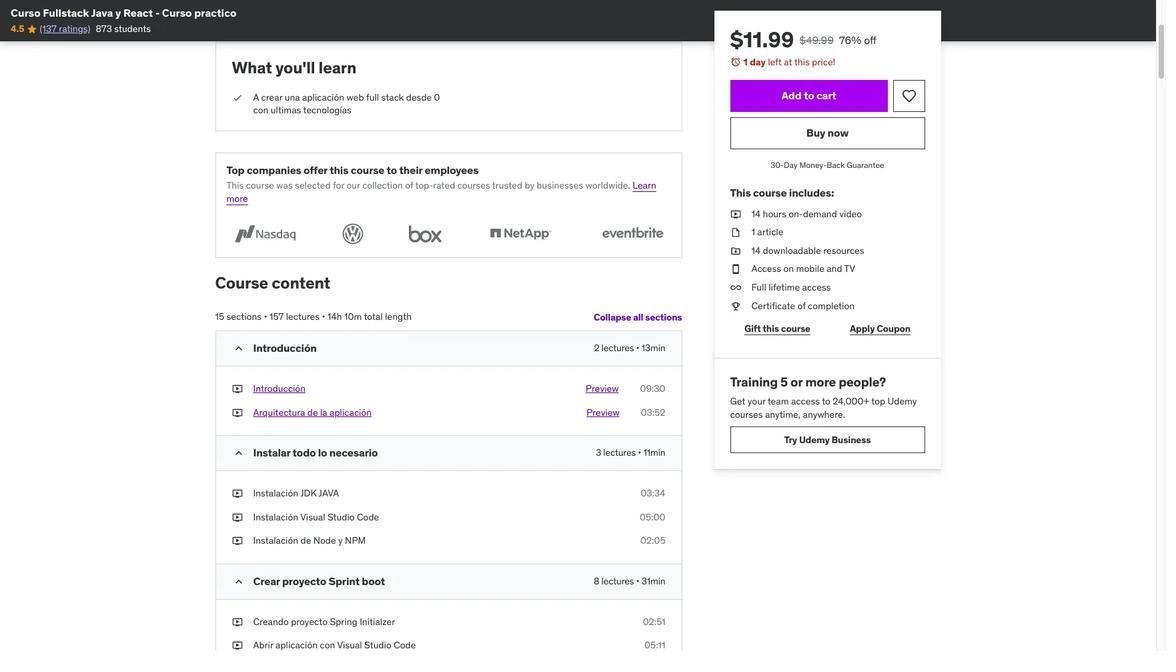 Task type: describe. For each thing, give the bounding box(es) containing it.
gift this course link
[[730, 316, 825, 342]]

aplicación for una
[[302, 91, 344, 103]]

node
[[313, 535, 336, 547]]

mobile
[[796, 263, 825, 275]]

buy now
[[807, 126, 849, 139]]

add to cart button
[[730, 80, 888, 112]]

• for introducción
[[636, 342, 640, 354]]

trusted
[[492, 179, 522, 191]]

02:51
[[643, 616, 666, 628]]

4.5
[[11, 23, 24, 35]]

learn
[[319, 57, 357, 78]]

certificate
[[752, 300, 795, 312]]

0 vertical spatial courses
[[457, 179, 490, 191]]

stack
[[381, 91, 404, 103]]

arquitectura de la aplicación button
[[253, 407, 372, 420]]

netapp image
[[482, 222, 559, 247]]

small image
[[232, 447, 245, 460]]

certificate of completion
[[752, 300, 855, 312]]

by
[[525, 179, 535, 191]]

2 horizontal spatial this
[[795, 56, 810, 68]]

• left the 157
[[264, 311, 267, 323]]

small image for crear proyecto sprint boot
[[232, 576, 245, 589]]

video
[[840, 208, 862, 220]]

udemy inside training 5 or more people? get your team access to 24,000+ top udemy courses anytime, anywhere.
[[888, 396, 917, 408]]

course
[[215, 273, 268, 294]]

2
[[594, 342, 599, 354]]

03:34
[[641, 488, 666, 500]]

lectures for instalar todo lo necesario
[[603, 447, 636, 459]]

2 curso from the left
[[162, 6, 192, 19]]

on-
[[789, 208, 803, 220]]

off
[[864, 33, 877, 47]]

buy now button
[[730, 117, 925, 149]]

09:30
[[640, 383, 666, 395]]

hours
[[763, 208, 787, 220]]

employees
[[425, 163, 479, 177]]

instalación de node y npm
[[253, 535, 366, 547]]

fullstack
[[43, 6, 89, 19]]

collection
[[362, 179, 403, 191]]

for
[[333, 179, 344, 191]]

web
[[347, 91, 364, 103]]

gift
[[745, 323, 761, 335]]

creando proyecto spring initialzer
[[253, 616, 395, 628]]

una
[[285, 91, 300, 103]]

completion
[[808, 300, 855, 312]]

to inside button
[[804, 89, 814, 102]]

businesses
[[537, 179, 583, 191]]

1 for 1 article
[[752, 226, 755, 238]]

lifetime
[[769, 282, 800, 294]]

crear proyecto sprint boot
[[253, 575, 385, 588]]

length
[[385, 311, 412, 323]]

initialzer
[[360, 616, 395, 628]]

13min
[[642, 342, 666, 354]]

1 vertical spatial this
[[330, 163, 349, 177]]

boot
[[362, 575, 385, 588]]

3
[[596, 447, 601, 459]]

you'll
[[276, 57, 315, 78]]

volkswagen image
[[338, 222, 368, 247]]

crear
[[253, 575, 280, 588]]

students
[[114, 23, 151, 35]]

proyecto for sprint
[[282, 575, 326, 588]]

instalación for instalación de node y npm
[[253, 535, 298, 547]]

or
[[791, 374, 803, 390]]

2 lectures • 13min
[[594, 342, 666, 354]]

instalar todo lo necesario
[[253, 446, 378, 460]]

lectures right the 157
[[286, 311, 320, 323]]

instalación for instalación visual studio code
[[253, 512, 298, 524]]

training 5 or more people? get your team access to 24,000+ top udemy courses anytime, anywhere.
[[730, 374, 917, 421]]

14 downloadable resources
[[752, 245, 865, 257]]

1 article
[[752, 226, 784, 238]]

anytime,
[[765, 409, 801, 421]]

guarantee
[[847, 160, 885, 170]]

instalación for instalación jdk java
[[253, 488, 298, 500]]

(137 ratings)
[[40, 23, 90, 35]]

76%
[[839, 33, 862, 47]]

studio
[[328, 512, 355, 524]]

full
[[366, 91, 379, 103]]

arquitectura
[[253, 407, 305, 419]]

full lifetime access
[[752, 282, 831, 294]]

try udemy business link
[[730, 427, 925, 454]]

courses inside training 5 or more people? get your team access to 24,000+ top udemy courses anytime, anywhere.
[[730, 409, 763, 421]]

jdk
[[300, 488, 317, 500]]

visual
[[300, 512, 325, 524]]

1 sections from the left
[[227, 311, 262, 323]]

31min
[[642, 576, 666, 588]]

apply
[[850, 323, 875, 335]]

left
[[768, 56, 782, 68]]

this course includes:
[[730, 186, 834, 200]]

todo
[[293, 446, 316, 460]]

full
[[752, 282, 767, 294]]

05:00
[[640, 512, 666, 524]]

14h 10m
[[328, 311, 362, 323]]

top-
[[415, 179, 433, 191]]

coupon
[[877, 323, 911, 335]]

try udemy business
[[784, 434, 871, 446]]

y for node
[[338, 535, 343, 547]]

this for this course includes:
[[730, 186, 751, 200]]

de for arquitectura
[[307, 407, 318, 419]]

all
[[633, 311, 643, 323]]

eventbrite image
[[594, 222, 671, 247]]

sprint
[[329, 575, 360, 588]]

total
[[364, 311, 383, 323]]



Task type: vqa. For each thing, say whether or not it's contained in the screenshot.
'black'
no



Task type: locate. For each thing, give the bounding box(es) containing it.
preview up 3
[[587, 407, 620, 419]]

of
[[405, 179, 413, 191], [798, 300, 806, 312]]

offer
[[304, 163, 327, 177]]

0 vertical spatial aplicación
[[302, 91, 344, 103]]

• left 11min
[[638, 447, 641, 459]]

$11.99 $49.99 76% off
[[730, 26, 877, 53]]

small image down course
[[232, 342, 245, 356]]

introducción button
[[253, 383, 306, 396]]

code
[[357, 512, 379, 524]]

2 14 from the top
[[752, 245, 761, 257]]

this for this course was selected for our collection of top-rated courses trusted by businesses worldwide.
[[227, 179, 244, 191]]

1 horizontal spatial this
[[730, 186, 751, 200]]

curso
[[11, 6, 41, 19], [162, 6, 192, 19]]

sections right all
[[645, 311, 682, 323]]

xsmall image
[[232, 91, 243, 104], [730, 226, 741, 239], [730, 263, 741, 276], [232, 383, 243, 396], [232, 407, 243, 420], [232, 488, 243, 501], [232, 512, 243, 525]]

learn more
[[227, 179, 656, 205]]

1 small image from the top
[[232, 342, 245, 356]]

apply coupon
[[850, 323, 911, 335]]

1 horizontal spatial y
[[338, 535, 343, 547]]

03:52
[[641, 407, 666, 419]]

curso fullstack java y react - curso practico
[[11, 6, 237, 19]]

0 horizontal spatial this
[[227, 179, 244, 191]]

small image
[[232, 342, 245, 356], [232, 576, 245, 589]]

de left la
[[307, 407, 318, 419]]

(137
[[40, 23, 57, 35]]

spring
[[330, 616, 357, 628]]

this right the 'at'
[[795, 56, 810, 68]]

price!
[[812, 56, 836, 68]]

• left 31min at bottom right
[[636, 576, 640, 588]]

y left npm
[[338, 535, 343, 547]]

course down certificate of completion
[[781, 323, 811, 335]]

1 vertical spatial 14
[[752, 245, 761, 257]]

selected
[[295, 179, 331, 191]]

1 horizontal spatial of
[[798, 300, 806, 312]]

1 vertical spatial access
[[791, 396, 820, 408]]

sections
[[227, 311, 262, 323], [645, 311, 682, 323]]

preview
[[586, 383, 619, 395], [587, 407, 620, 419]]

0
[[434, 91, 440, 103]]

1 vertical spatial proyecto
[[291, 616, 328, 628]]

instalar
[[253, 446, 290, 460]]

preview for 09:30
[[586, 383, 619, 395]]

more right or
[[805, 374, 836, 390]]

1 horizontal spatial sections
[[645, 311, 682, 323]]

to left cart
[[804, 89, 814, 102]]

introducción up arquitectura
[[253, 383, 306, 395]]

0 horizontal spatial courses
[[457, 179, 490, 191]]

instalación jdk java
[[253, 488, 339, 500]]

proyecto left the spring
[[291, 616, 328, 628]]

lectures right 3
[[603, 447, 636, 459]]

8
[[594, 576, 599, 588]]

now
[[828, 126, 849, 139]]

your
[[748, 396, 766, 408]]

1 vertical spatial y
[[338, 535, 343, 547]]

1 vertical spatial introducción
[[253, 383, 306, 395]]

companies
[[247, 163, 301, 177]]

tecnologías
[[303, 104, 352, 116]]

aplicación up "tecnologías"
[[302, 91, 344, 103]]

1 vertical spatial courses
[[730, 409, 763, 421]]

1 horizontal spatial 1
[[752, 226, 755, 238]]

preview down 2 at the bottom right of the page
[[586, 383, 619, 395]]

• for crear proyecto sprint boot
[[636, 576, 640, 588]]

1 curso from the left
[[11, 6, 41, 19]]

0 horizontal spatial to
[[387, 163, 397, 177]]

1 vertical spatial instalación
[[253, 512, 298, 524]]

alarm image
[[730, 57, 741, 67]]

0 vertical spatial de
[[307, 407, 318, 419]]

1 horizontal spatial this
[[763, 323, 779, 335]]

0 horizontal spatial sections
[[227, 311, 262, 323]]

14 for 14 hours on-demand video
[[752, 208, 761, 220]]

sections right 15
[[227, 311, 262, 323]]

xsmall image
[[730, 208, 741, 221], [730, 245, 741, 258], [730, 282, 741, 295], [730, 300, 741, 313], [232, 535, 243, 548], [232, 616, 243, 630], [232, 640, 243, 652]]

y right java
[[115, 6, 121, 19]]

1 vertical spatial preview
[[587, 407, 620, 419]]

0 vertical spatial more
[[227, 193, 248, 205]]

aplicación for la
[[330, 407, 372, 419]]

0 vertical spatial preview
[[586, 383, 619, 395]]

• left the 14h 10m
[[322, 311, 325, 323]]

0 vertical spatial y
[[115, 6, 121, 19]]

1 14 from the top
[[752, 208, 761, 220]]

curso right the - at the left top
[[162, 6, 192, 19]]

0 vertical spatial 14
[[752, 208, 761, 220]]

1 instalación from the top
[[253, 488, 298, 500]]

more inside training 5 or more people? get your team access to 24,000+ top udemy courses anytime, anywhere.
[[805, 374, 836, 390]]

1 vertical spatial de
[[301, 535, 311, 547]]

1 vertical spatial 1
[[752, 226, 755, 238]]

15 sections • 157 lectures • 14h 10m total length
[[215, 311, 412, 323]]

preview for 03:52
[[587, 407, 620, 419]]

8 lectures • 31min
[[594, 576, 666, 588]]

downloadable
[[763, 245, 821, 257]]

1 horizontal spatial udemy
[[888, 396, 917, 408]]

1 horizontal spatial more
[[805, 374, 836, 390]]

0 vertical spatial to
[[804, 89, 814, 102]]

0 vertical spatial instalación
[[253, 488, 298, 500]]

lectures right 8
[[602, 576, 634, 588]]

to up anywhere.
[[822, 396, 831, 408]]

courses down get
[[730, 409, 763, 421]]

2 sections from the left
[[645, 311, 682, 323]]

add to wishlist image
[[901, 88, 917, 104]]

introducción
[[253, 342, 317, 355], [253, 383, 306, 395]]

tv
[[844, 263, 855, 275]]

de
[[307, 407, 318, 419], [301, 535, 311, 547]]

1 right alarm image
[[744, 56, 748, 68]]

add
[[782, 89, 802, 102]]

lectures for crear proyecto sprint boot
[[602, 576, 634, 588]]

1 horizontal spatial courses
[[730, 409, 763, 421]]

day
[[784, 160, 798, 170]]

introducción down the 157
[[253, 342, 317, 355]]

1 horizontal spatial curso
[[162, 6, 192, 19]]

1 vertical spatial of
[[798, 300, 806, 312]]

course content
[[215, 273, 330, 294]]

on
[[784, 263, 794, 275]]

de for instalación
[[301, 535, 311, 547]]

this course was selected for our collection of top-rated courses trusted by businesses worldwide.
[[227, 179, 630, 191]]

1 vertical spatial small image
[[232, 576, 245, 589]]

1 day left at this price!
[[744, 56, 836, 68]]

• left 13min
[[636, 342, 640, 354]]

cart
[[817, 89, 836, 102]]

aplicación inside 'a crear una aplicación web full stack desde 0 con ultimas tecnologías'
[[302, 91, 344, 103]]

2 horizontal spatial to
[[822, 396, 831, 408]]

buy
[[807, 126, 826, 139]]

0 vertical spatial proyecto
[[282, 575, 326, 588]]

content
[[272, 273, 330, 294]]

0 horizontal spatial 1
[[744, 56, 748, 68]]

1 left the article
[[752, 226, 755, 238]]

udemy right top
[[888, 396, 917, 408]]

proyecto right crear
[[282, 575, 326, 588]]

what you'll learn
[[232, 57, 357, 78]]

courses down employees in the left of the page
[[457, 179, 490, 191]]

1 vertical spatial aplicación
[[330, 407, 372, 419]]

0 vertical spatial of
[[405, 179, 413, 191]]

2 introducción from the top
[[253, 383, 306, 395]]

npm
[[345, 535, 366, 547]]

this up for
[[330, 163, 349, 177]]

this right gift
[[763, 323, 779, 335]]

instalación up crear
[[253, 535, 298, 547]]

day
[[750, 56, 766, 68]]

small image left crear
[[232, 576, 245, 589]]

course up hours
[[753, 186, 787, 200]]

a
[[253, 91, 259, 103]]

sections inside dropdown button
[[645, 311, 682, 323]]

1 introducción from the top
[[253, 342, 317, 355]]

0 vertical spatial small image
[[232, 342, 245, 356]]

de inside button
[[307, 407, 318, 419]]

1 vertical spatial udemy
[[799, 434, 830, 446]]

instalación left jdk
[[253, 488, 298, 500]]

access
[[752, 263, 781, 275]]

instalación down instalación jdk java
[[253, 512, 298, 524]]

0 horizontal spatial y
[[115, 6, 121, 19]]

and
[[827, 263, 842, 275]]

nasdaq image
[[227, 222, 303, 247]]

lectures right 2 at the bottom right of the page
[[602, 342, 634, 354]]

access down or
[[791, 396, 820, 408]]

course down companies
[[246, 179, 274, 191]]

this
[[795, 56, 810, 68], [330, 163, 349, 177], [763, 323, 779, 335]]

0 vertical spatial 1
[[744, 56, 748, 68]]

collapse all sections
[[594, 311, 682, 323]]

proyecto for spring
[[291, 616, 328, 628]]

24,000+
[[833, 396, 870, 408]]

a crear una aplicación web full stack desde 0 con ultimas tecnologías
[[253, 91, 440, 116]]

$11.99
[[730, 26, 794, 53]]

instalación
[[253, 488, 298, 500], [253, 512, 298, 524], [253, 535, 298, 547]]

2 small image from the top
[[232, 576, 245, 589]]

udemy right the try
[[799, 434, 830, 446]]

money-
[[800, 160, 827, 170]]

ratings)
[[59, 23, 90, 35]]

14 up access
[[752, 245, 761, 257]]

access down mobile
[[802, 282, 831, 294]]

curso up 4.5
[[11, 6, 41, 19]]

2 vertical spatial this
[[763, 323, 779, 335]]

article
[[758, 226, 784, 238]]

this
[[227, 179, 244, 191], [730, 186, 751, 200]]

1 for 1 day left at this price!
[[744, 56, 748, 68]]

14 left hours
[[752, 208, 761, 220]]

2 instalación from the top
[[253, 512, 298, 524]]

•
[[264, 311, 267, 323], [322, 311, 325, 323], [636, 342, 640, 354], [638, 447, 641, 459], [636, 576, 640, 588]]

small image for introducción
[[232, 342, 245, 356]]

more down top
[[227, 193, 248, 205]]

anywhere.
[[803, 409, 845, 421]]

what
[[232, 57, 272, 78]]

1 horizontal spatial to
[[804, 89, 814, 102]]

access inside training 5 or more people? get your team access to 24,000+ top udemy courses anytime, anywhere.
[[791, 396, 820, 408]]

0 vertical spatial access
[[802, 282, 831, 294]]

2 vertical spatial instalación
[[253, 535, 298, 547]]

course up our
[[351, 163, 385, 177]]

0 horizontal spatial this
[[330, 163, 349, 177]]

lo
[[318, 446, 327, 460]]

collapse all sections button
[[594, 304, 682, 331]]

5
[[781, 374, 788, 390]]

to up collection
[[387, 163, 397, 177]]

0 horizontal spatial more
[[227, 193, 248, 205]]

la
[[320, 407, 327, 419]]

react
[[123, 6, 153, 19]]

training
[[730, 374, 778, 390]]

1 vertical spatial to
[[387, 163, 397, 177]]

access
[[802, 282, 831, 294], [791, 396, 820, 408]]

box image
[[403, 222, 447, 247]]

14 for 14 downloadable resources
[[752, 245, 761, 257]]

of down full lifetime access
[[798, 300, 806, 312]]

0 vertical spatial this
[[795, 56, 810, 68]]

0 horizontal spatial of
[[405, 179, 413, 191]]

0 vertical spatial introducción
[[253, 342, 317, 355]]

try
[[784, 434, 797, 446]]

resources
[[823, 245, 865, 257]]

0 horizontal spatial udemy
[[799, 434, 830, 446]]

2 vertical spatial to
[[822, 396, 831, 408]]

crear
[[261, 91, 282, 103]]

aplicación right la
[[330, 407, 372, 419]]

aplicación inside button
[[330, 407, 372, 419]]

aplicación
[[302, 91, 344, 103], [330, 407, 372, 419]]

more
[[227, 193, 248, 205], [805, 374, 836, 390]]

1 vertical spatial more
[[805, 374, 836, 390]]

more inside 'learn more'
[[227, 193, 248, 205]]

learn
[[633, 179, 656, 191]]

0 vertical spatial udemy
[[888, 396, 917, 408]]

y for java
[[115, 6, 121, 19]]

of left "top-"
[[405, 179, 413, 191]]

lectures for introducción
[[602, 342, 634, 354]]

ultimas
[[271, 104, 301, 116]]

access on mobile and tv
[[752, 263, 855, 275]]

to inside training 5 or more people? get your team access to 24,000+ top udemy courses anytime, anywhere.
[[822, 396, 831, 408]]

de left node
[[301, 535, 311, 547]]

0 horizontal spatial curso
[[11, 6, 41, 19]]

3 instalación from the top
[[253, 535, 298, 547]]

• for instalar todo lo necesario
[[638, 447, 641, 459]]



